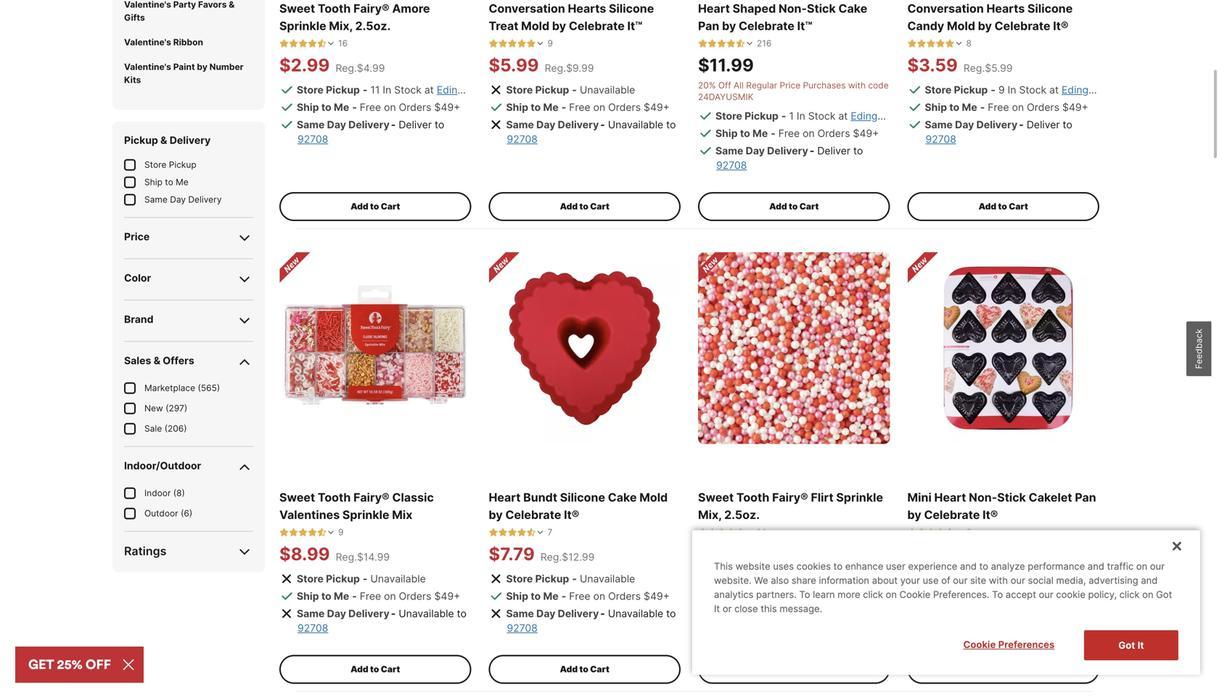 Task type: describe. For each thing, give the bounding box(es) containing it.
new image for $2.99
[[698, 253, 730, 285]]

got it button
[[1084, 631, 1179, 661]]

9 button
[[489, 38, 553, 50]]

orders for conversation hearts silicone treat mold by celebrate it™
[[608, 101, 641, 114]]

conversation hearts silicone candy mold by celebrate it® link
[[908, 0, 1100, 35]]

valentine's paint by number kits link
[[124, 62, 244, 85]]

ship to me
[[144, 177, 189, 188]]

deliver for conversation hearts silicone candy mold by celebrate it®
[[1027, 119, 1060, 131]]

more
[[838, 590, 860, 601]]

ship to me - free on orders $49+ for heart bundt silicone cake mold by celebrate it®
[[506, 591, 670, 603]]

analytics
[[714, 590, 754, 601]]

mini heart non-stick cakelet pan by celebrate it&#xae; image
[[908, 253, 1100, 445]]

cookies
[[797, 561, 831, 573]]

marketplace
[[144, 383, 195, 394]]

heart bundt silicone cake mold by celebrate it®
[[489, 491, 668, 523]]

sweet tooth fairy® classic valentines sprinkle mix link
[[279, 490, 471, 525]]

celebrate inside heart shaped non-stick cake pan by celebrate it™
[[739, 19, 795, 33]]

store up ship to me
[[144, 160, 166, 170]]

pickup & delivery
[[124, 134, 211, 147]]

me up 'same day delivery'
[[176, 177, 189, 188]]

new
[[144, 404, 163, 414]]

ship to me - free on orders $49+ for mini heart non-stick cakelet pan by celebrate it®
[[925, 591, 1089, 603]]

cake inside heart shaped non-stick cake pan by celebrate it™
[[839, 2, 867, 16]]

marketplace (565)
[[144, 383, 220, 394]]

valentine's for gifts
[[124, 0, 171, 10]]

216 button
[[698, 38, 772, 50]]

7 button
[[489, 527, 553, 539]]

8 button
[[908, 38, 972, 50]]

it™ inside conversation hearts silicone treat mold by celebrate it™
[[627, 19, 643, 33]]

delivery for sweet tooth fairy® amore sprinkle mix, 2.5oz.
[[348, 119, 390, 131]]

new (297)
[[144, 404, 187, 414]]

learn
[[813, 590, 835, 601]]

it® for $7.79
[[564, 509, 579, 523]]

ship to me - free on orders $49+ for conversation hearts silicone treat mold by celebrate it™
[[506, 101, 670, 114]]

cookie preferences button
[[946, 631, 1073, 660]]

valentine's party favors & gifts button
[[112, 0, 265, 30]]

fairy® for flirt
[[772, 491, 808, 505]]

policy,
[[1088, 590, 1117, 601]]

mold for $5.99
[[521, 19, 550, 33]]

(206)
[[164, 424, 187, 435]]

got inside this website uses cookies to enhance user experience and to analyze performance and traffic on our website. we also share information about your use of our site with our social media, advertising and analytics partners. to learn more click on cookie preferences. to accept our cookie policy, click on got it or close this message.
[[1156, 590, 1172, 601]]

store pickup - 18 in stock at edinger plaza ship to me - free on orders $49+ same day delivery - deliver to
[[716, 574, 922, 621]]

sweet tooth fairy® flirt sprinkle mix, 2.5oz. link
[[698, 490, 890, 525]]

2 horizontal spatial 9
[[999, 84, 1005, 96]]

sprinkle for sweet tooth fairy® flirt sprinkle mix, 2.5oz.
[[836, 491, 883, 505]]

pickup for heart bundt silicone cake mold by celebrate it®
[[535, 574, 569, 586]]

cookie preferences
[[964, 640, 1055, 651]]

8
[[966, 38, 972, 49]]

store pickup - 11 in stock at edinger plaza
[[297, 84, 502, 96]]

sweet tooth fairy&#xae; flirt sprinkle mix, 2.5oz. image
[[698, 253, 890, 445]]

pickup up store pickup
[[124, 134, 158, 147]]

tooth for sweet tooth fairy® classic valentines sprinkle mix
[[318, 491, 351, 505]]

store pickup - 13 in stock at edinger plaza
[[925, 574, 1132, 586]]

edinger for $2.99
[[437, 84, 473, 96]]

pickup for mini heart non-stick cakelet pan by celebrate it®
[[954, 574, 988, 586]]

by inside conversation hearts silicone treat mold by celebrate it™
[[552, 19, 566, 33]]

0 horizontal spatial and
[[960, 561, 977, 573]]

& inside valentine's party favors & gifts
[[229, 0, 235, 10]]

shaped
[[733, 2, 776, 16]]

store pickup - 9 in stock at edinger plaza
[[925, 84, 1127, 96]]

9 for $5.99
[[548, 38, 553, 49]]

plaza for $8.99
[[1106, 574, 1132, 586]]

party
[[173, 0, 196, 10]]

mini heart non-stick cakelet pan by celebrate it®
[[908, 491, 1096, 523]]

fairy® for amore
[[353, 2, 390, 16]]

tooth for sweet tooth fairy® amore sprinkle mix, 2.5oz.
[[318, 2, 351, 16]]

(8)
[[173, 489, 185, 499]]

by inside mini heart non-stick cakelet pan by celebrate it®
[[908, 509, 922, 523]]

all
[[734, 80, 744, 91]]

store for heart bundt silicone cake mold by celebrate it®
[[506, 574, 533, 586]]

2.5oz. for sweet tooth fairy® flirt sprinkle mix, 2.5oz.
[[724, 509, 760, 523]]

& for offers
[[154, 355, 160, 367]]

14 dialog
[[698, 527, 767, 539]]

orders for sweet tooth fairy® amore sprinkle mix, 2.5oz.
[[399, 101, 432, 114]]

delivery for heart bundt silicone cake mold by celebrate it®
[[558, 608, 599, 621]]

off
[[718, 80, 731, 91]]

it inside button
[[1138, 640, 1144, 652]]

2 horizontal spatial and
[[1141, 575, 1158, 587]]

me for sweet tooth fairy® amore sprinkle mix, 2.5oz.
[[334, 101, 349, 114]]

pan for heart shaped non-stick cake pan by celebrate it™
[[698, 19, 719, 33]]

me for heart shaped non-stick cake pan by celebrate it™
[[753, 128, 768, 140]]

24dayusmik
[[698, 92, 754, 102]]

$49+ inside 'store pickup - 18 in stock at edinger plaza ship to me - free on orders $49+ same day delivery - deliver to'
[[853, 591, 879, 603]]

brand
[[124, 314, 153, 326]]

stock for $3.59
[[1019, 84, 1047, 96]]

our down social
[[1039, 590, 1054, 601]]

free for heart bundt silicone cake mold by celebrate it®
[[569, 591, 591, 603]]

this
[[714, 561, 733, 573]]

7
[[548, 528, 553, 538]]

2 click from the left
[[1120, 590, 1140, 601]]

$5.99 reg.$9.99
[[489, 55, 594, 76]]

conversation hearts silicone treat mold by celebrate it™ link
[[489, 0, 681, 35]]

sweet for sweet tooth fairy® amore sprinkle mix, 2.5oz.
[[279, 2, 315, 16]]

got inside button
[[1119, 640, 1135, 652]]

in right 1
[[797, 110, 805, 122]]

offers
[[163, 355, 194, 367]]

of
[[941, 575, 950, 587]]

got it
[[1119, 640, 1144, 652]]

6 button
[[908, 527, 972, 539]]

user
[[886, 561, 906, 573]]

reg.$5.99
[[964, 62, 1013, 75]]

silicone for $3.59
[[1028, 2, 1073, 16]]

code
[[868, 80, 889, 91]]

day inside 'store pickup - 18 in stock at edinger plaza ship to me - free on orders $49+ same day delivery - deliver to'
[[746, 608, 765, 621]]

free for heart shaped non-stick cake pan by celebrate it™
[[779, 128, 800, 140]]

mix
[[392, 509, 413, 523]]

heart bundt silicone cake mold by celebrate it&#xae; image
[[489, 253, 681, 445]]

9 dialog for $5.99
[[489, 38, 553, 50]]

same for heart bundt silicone cake mold by celebrate it®
[[506, 608, 534, 621]]

paint
[[173, 62, 195, 72]]

sweet tooth fairy® amore sprinkle mix, 2.5oz.
[[279, 2, 430, 33]]

pickup inside 'store pickup - 18 in stock at edinger plaza ship to me - free on orders $49+ same day delivery - deliver to'
[[745, 574, 779, 586]]

92708 for $2.99
[[298, 133, 328, 146]]

day for sweet tooth fairy® classic valentines sprinkle mix
[[327, 608, 346, 621]]

heart for pan
[[698, 2, 730, 16]]

sweet tooth fairy® flirt sprinkle mix, 2.5oz.
[[698, 491, 883, 523]]

conversation hearts silicone treat mold by celebrate it™
[[489, 2, 654, 33]]

social
[[1028, 575, 1054, 587]]

our right traffic
[[1150, 561, 1165, 573]]

same day delivery - unavailable to 92708 for $8.99
[[297, 608, 467, 635]]

sale (206)
[[144, 424, 187, 435]]

store pickup
[[144, 160, 196, 170]]

same for conversation hearts silicone candy mold by celebrate it®
[[925, 119, 953, 131]]

website.
[[714, 575, 752, 587]]

cakelet
[[1029, 491, 1072, 505]]

$5.99
[[489, 55, 539, 76]]

day for heart bundt silicone cake mold by celebrate it®
[[536, 608, 555, 621]]

valentine's party favors & gifts link
[[124, 0, 235, 23]]

our right '13'
[[1011, 575, 1025, 587]]

pickup for heart shaped non-stick cake pan by celebrate it™
[[745, 110, 779, 122]]

outdoor (6)
[[144, 509, 192, 519]]

free for conversation hearts silicone treat mold by celebrate it™
[[569, 101, 591, 114]]

mold for $7.79
[[640, 491, 668, 505]]

$8.99 for mini heart non-stick cakelet pan by celebrate it®
[[908, 544, 958, 566]]

this website uses cookies to enhance user experience and to analyze performance and traffic on our website. we also share information about your use of our site with our social media, advertising and analytics partners. to learn more click on cookie preferences. to accept our cookie policy, click on got it or close this message.
[[714, 561, 1172, 615]]

website
[[736, 561, 771, 573]]

valentine's paint by number kits button
[[112, 55, 265, 93]]

(6)
[[181, 509, 192, 519]]

sprinkle inside sweet tooth fairy® classic valentines sprinkle mix
[[343, 509, 389, 523]]

celebrate for $3.59
[[995, 19, 1051, 33]]

ship for heart bundt silicone cake mold by celebrate it®
[[506, 591, 528, 603]]

(565)
[[198, 383, 220, 394]]

mini heart non-stick cakelet pan by celebrate it® link
[[908, 490, 1100, 525]]

6
[[966, 528, 972, 538]]

ship down store pickup
[[144, 177, 163, 188]]

same day delivery - deliver to 92708 for $2.99
[[297, 119, 444, 146]]

$8.99 for sweet tooth fairy® classic valentines sprinkle mix
[[279, 544, 330, 566]]

14
[[757, 528, 767, 538]]

valentines
[[279, 509, 340, 523]]

in for $2.99
[[383, 84, 391, 96]]

$3.59
[[908, 55, 958, 76]]

edinger for $8.99
[[1067, 574, 1103, 586]]

& for delivery
[[160, 134, 167, 147]]

stock for $2.99
[[394, 84, 422, 96]]

price inside $11.99 20% off all regular price purchases with code 24dayusmik
[[780, 80, 801, 91]]

6 dialog
[[908, 527, 972, 539]]

store pickup - unavailable for $5.99
[[506, 84, 635, 96]]

same for heart shaped non-stick cake pan by celebrate it™
[[716, 145, 743, 157]]

mix, for sweet tooth fairy® flirt sprinkle mix, 2.5oz.
[[698, 509, 722, 523]]

valentine's ribbon button
[[112, 30, 265, 55]]

cookie
[[1056, 590, 1086, 601]]

1 horizontal spatial same day delivery - deliver to 92708
[[716, 145, 863, 172]]

tabler image inside 6 dialog
[[945, 529, 955, 538]]

same for sweet tooth fairy® amore sprinkle mix, 2.5oz.
[[297, 119, 325, 131]]

1 horizontal spatial and
[[1088, 561, 1105, 573]]

orders for mini heart non-stick cakelet pan by celebrate it®
[[1027, 591, 1060, 603]]

me for conversation hearts silicone candy mold by celebrate it®
[[962, 101, 977, 114]]

flirt
[[811, 491, 834, 505]]

store for heart shaped non-stick cake pan by celebrate it™
[[716, 110, 742, 122]]

sweet for sweet tooth fairy® classic valentines sprinkle mix
[[279, 491, 315, 505]]

day for conversation hearts silicone candy mold by celebrate it®
[[955, 119, 974, 131]]

partners.
[[756, 590, 797, 601]]

16
[[338, 38, 348, 49]]

by inside "valentine's paint by number kits"
[[197, 62, 207, 72]]

9 button
[[279, 527, 344, 539]]

regular
[[746, 80, 777, 91]]

heart inside mini heart non-stick cakelet pan by celebrate it®
[[934, 491, 966, 505]]

indoor (8)
[[144, 489, 185, 499]]

$49+ for sweet tooth fairy® amore sprinkle mix, 2.5oz.
[[434, 101, 460, 114]]

92708 for $8.99
[[298, 623, 328, 635]]

heart shaped non-stick cake pan by celebrate it™
[[698, 2, 867, 33]]

with inside $11.99 20% off all regular price purchases with code 24dayusmik
[[848, 80, 866, 91]]

or
[[723, 604, 732, 615]]

on inside 'store pickup - 18 in stock at edinger plaza ship to me - free on orders $49+ same day delivery - deliver to'
[[803, 591, 815, 603]]

it® inside mini heart non-stick cakelet pan by celebrate it®
[[983, 509, 998, 523]]

store for conversation hearts silicone treat mold by celebrate it™
[[506, 84, 533, 96]]

8 dialog
[[908, 38, 972, 50]]

store pickup - unavailable for $8.99
[[297, 574, 426, 586]]

reg.$9.99
[[545, 62, 594, 75]]



Task type: locate. For each thing, give the bounding box(es) containing it.
2.5oz. for sweet tooth fairy® amore sprinkle mix, 2.5oz.
[[355, 19, 391, 33]]

celebrate for $5.99
[[569, 19, 625, 33]]

same day delivery - deliver to 92708 down store pickup - 9 in stock at edinger plaza
[[925, 119, 1073, 146]]

with inside this website uses cookies to enhance user experience and to analyze performance and traffic on our website. we also share information about your use of our site with our social media, advertising and analytics partners. to learn more click on cookie preferences. to accept our cookie policy, click on got it or close this message.
[[989, 575, 1008, 587]]

about
[[872, 575, 898, 587]]

store pickup - unavailable for $7.79
[[506, 574, 635, 586]]

tabler image inside 8 dialog
[[936, 39, 945, 48]]

site
[[970, 575, 986, 587]]

this
[[761, 604, 777, 615]]

ship for conversation hearts silicone treat mold by celebrate it™
[[506, 101, 528, 114]]

plaza for $2.99
[[476, 84, 502, 96]]

it™
[[627, 19, 643, 33], [797, 19, 813, 33]]

silicone inside the heart bundt silicone cake mold by celebrate it®
[[560, 491, 605, 505]]

$8.99 reg.$14.99 down 9 dropdown button
[[279, 544, 390, 566]]

1 horizontal spatial it™
[[797, 19, 813, 33]]

pan for mini heart non-stick cakelet pan by celebrate it®
[[1075, 491, 1096, 505]]

to down the 'share'
[[799, 590, 810, 601]]

0 horizontal spatial it
[[714, 604, 720, 615]]

sweet inside sweet tooth fairy® flirt sprinkle mix, 2.5oz.
[[698, 491, 734, 505]]

store down $7.79
[[506, 574, 533, 586]]

new image for mini
[[908, 253, 939, 285]]

0 horizontal spatial $8.99
[[279, 544, 330, 566]]

stick inside mini heart non-stick cakelet pan by celebrate it®
[[997, 491, 1026, 505]]

0 vertical spatial valentine's
[[124, 0, 171, 10]]

$7.79 reg.$12.99
[[489, 544, 595, 566]]

hearts inside conversation hearts silicone candy mold by celebrate it®
[[987, 2, 1025, 16]]

1 vertical spatial with
[[989, 575, 1008, 587]]

store
[[297, 84, 324, 96], [506, 84, 533, 96], [925, 84, 952, 96], [716, 110, 742, 122], [144, 160, 166, 170], [297, 574, 324, 586], [506, 574, 533, 586], [716, 574, 742, 586], [925, 574, 952, 586]]

1 valentine's from the top
[[124, 0, 171, 10]]

pan
[[698, 19, 719, 33], [1075, 491, 1096, 505]]

1 horizontal spatial non-
[[969, 491, 997, 505]]

ship inside 'store pickup - 18 in stock at edinger plaza ship to me - free on orders $49+ same day delivery - deliver to'
[[716, 591, 738, 603]]

me down $3.59 reg.$5.99
[[962, 101, 977, 114]]

sales & offers
[[124, 355, 194, 367]]

we
[[754, 575, 768, 587]]

1 vertical spatial $2.99
[[698, 544, 749, 566]]

me down regular
[[753, 128, 768, 140]]

sweet inside sweet tooth fairy® classic valentines sprinkle mix
[[279, 491, 315, 505]]

celebrate
[[569, 19, 625, 33], [739, 19, 795, 33], [995, 19, 1051, 33], [505, 509, 561, 523], [924, 509, 980, 523]]

orders for conversation hearts silicone candy mold by celebrate it®
[[1027, 101, 1060, 114]]

2 hearts from the left
[[987, 2, 1025, 16]]

sprinkle inside sweet tooth fairy® flirt sprinkle mix, 2.5oz.
[[836, 491, 883, 505]]

store pickup - unavailable down 9 dropdown button
[[297, 574, 426, 586]]

day for conversation hearts silicone treat mold by celebrate it™
[[536, 119, 555, 131]]

reg.$4.99 up 11
[[336, 62, 385, 75]]

-
[[363, 84, 368, 96], [572, 84, 577, 96], [991, 84, 996, 96], [352, 101, 357, 114], [562, 101, 566, 114], [980, 101, 985, 114], [782, 110, 786, 122], [391, 119, 396, 131], [600, 119, 605, 131], [1019, 119, 1024, 131], [771, 128, 776, 140], [810, 145, 815, 157], [363, 574, 368, 586], [572, 574, 577, 586], [782, 574, 786, 586], [991, 574, 996, 586], [352, 591, 357, 603], [562, 591, 566, 603], [771, 591, 776, 603], [980, 591, 985, 603], [391, 608, 396, 621], [600, 608, 605, 621], [810, 608, 815, 621]]

mold inside conversation hearts silicone treat mold by celebrate it™
[[521, 19, 550, 33]]

2 vertical spatial 9
[[338, 528, 344, 538]]

your
[[901, 575, 920, 587]]

reg.$4.99
[[336, 62, 385, 75], [754, 552, 804, 564]]

pickup for sweet tooth fairy® classic valentines sprinkle mix
[[326, 574, 360, 586]]

9 up $5.99 reg.$9.99
[[548, 38, 553, 49]]

heart left the shaped
[[698, 2, 730, 16]]

cookie inside this website uses cookies to enhance user experience and to analyze performance and traffic on our website. we also share information about your use of our site with our social media, advertising and analytics partners. to learn more click on cookie preferences. to accept our cookie policy, click on got it or close this message.
[[900, 590, 931, 601]]

1 horizontal spatial $2.99 reg.$4.99
[[698, 544, 804, 566]]

indoor/outdoor
[[124, 460, 201, 473]]

fairy® left flirt on the right of page
[[772, 491, 808, 505]]

1 new image from the left
[[279, 253, 311, 285]]

preferences
[[998, 640, 1055, 651]]

9 dialog up $5.99
[[489, 38, 553, 50]]

1 horizontal spatial sprinkle
[[343, 509, 389, 523]]

sprinkle left mix
[[343, 509, 389, 523]]

hearts for $5.99
[[568, 2, 606, 16]]

by up the 7 "dialog" in the left of the page
[[489, 509, 503, 523]]

conversation inside conversation hearts silicone candy mold by celebrate it®
[[908, 2, 984, 16]]

pan inside mini heart non-stick cakelet pan by celebrate it®
[[1075, 491, 1096, 505]]

0 horizontal spatial stick
[[807, 2, 836, 16]]

9 dialog
[[489, 38, 553, 50], [279, 527, 344, 539]]

conversation hearts silicone candy mold by celebrate it®
[[908, 2, 1073, 33]]

plaza
[[476, 84, 502, 96], [1101, 84, 1127, 96], [890, 110, 916, 122], [897, 574, 922, 586], [1106, 574, 1132, 586]]

with down analyze
[[989, 575, 1008, 587]]

celebrate inside conversation hearts silicone candy mold by celebrate it®
[[995, 19, 1051, 33]]

tabler image
[[289, 39, 298, 48], [308, 39, 317, 48], [317, 39, 327, 48], [489, 39, 498, 48], [508, 39, 517, 48], [698, 39, 708, 48], [717, 39, 726, 48], [736, 39, 745, 48], [908, 39, 917, 48], [917, 39, 926, 48], [926, 39, 936, 48], [945, 39, 955, 48], [298, 529, 308, 538], [317, 529, 327, 538], [489, 529, 498, 538], [517, 529, 527, 538], [698, 529, 708, 538], [717, 529, 726, 538], [736, 529, 745, 538], [945, 529, 955, 538]]

0 horizontal spatial 2.5oz.
[[355, 19, 391, 33]]

it down advertising
[[1138, 640, 1144, 652]]

same inside 'store pickup - 18 in stock at edinger plaza ship to me - free on orders $49+ same day delivery - deliver to'
[[716, 608, 743, 621]]

in right 11
[[383, 84, 391, 96]]

ship down $7.79
[[506, 591, 528, 603]]

2 $8.99 from the left
[[908, 544, 958, 566]]

conversation up treat
[[489, 2, 565, 16]]

16 dialog
[[279, 38, 348, 50]]

reg.$4.99 up also
[[754, 552, 804, 564]]

tooth up 14
[[737, 491, 770, 505]]

gifts
[[124, 12, 145, 23]]

plaza inside 'store pickup - 18 in stock at edinger plaza ship to me - free on orders $49+ same day delivery - deliver to'
[[897, 574, 922, 586]]

celebrate down bundt
[[505, 509, 561, 523]]

tabler image
[[279, 39, 289, 48], [298, 39, 308, 48], [498, 39, 508, 48], [517, 39, 527, 48], [527, 39, 536, 48], [708, 39, 717, 48], [726, 39, 736, 48], [936, 39, 945, 48], [279, 529, 289, 538], [289, 529, 298, 538], [308, 529, 317, 538], [498, 529, 508, 538], [508, 529, 517, 538], [527, 529, 536, 538], [708, 529, 717, 538], [726, 529, 736, 538], [908, 529, 917, 538], [917, 529, 926, 538], [926, 529, 936, 538], [936, 529, 945, 538]]

1 it™ from the left
[[627, 19, 643, 33]]

0 horizontal spatial $2.99
[[279, 55, 330, 76]]

fairy® inside sweet tooth fairy® classic valentines sprinkle mix
[[353, 491, 390, 505]]

store down this
[[716, 574, 742, 586]]

0 horizontal spatial cake
[[608, 491, 637, 505]]

1 horizontal spatial 2.5oz.
[[724, 509, 760, 523]]

$49+ for conversation hearts silicone candy mold by celebrate it®
[[1063, 101, 1089, 114]]

1 horizontal spatial silicone
[[609, 2, 654, 16]]

1 $8.99 from the left
[[279, 544, 330, 566]]

free for sweet tooth fairy® classic valentines sprinkle mix
[[360, 591, 381, 603]]

stick inside heart shaped non-stick cake pan by celebrate it™
[[807, 2, 836, 16]]

1 vertical spatial mix,
[[698, 509, 722, 523]]

$49+ for conversation hearts silicone treat mold by celebrate it™
[[644, 101, 670, 114]]

2 conversation from the left
[[908, 2, 984, 16]]

0 vertical spatial 9
[[548, 38, 553, 49]]

1 horizontal spatial with
[[989, 575, 1008, 587]]

1 horizontal spatial mold
[[640, 491, 668, 505]]

celebrate up 216
[[739, 19, 795, 33]]

sprinkle
[[279, 19, 326, 33], [836, 491, 883, 505], [343, 509, 389, 523]]

1 new image from the left
[[489, 253, 521, 285]]

me for sweet tooth fairy® classic valentines sprinkle mix
[[334, 591, 349, 603]]

price up color
[[124, 231, 150, 243]]

hearts for $3.59
[[987, 2, 1025, 16]]

mix, inside sweet tooth fairy® amore sprinkle mix, 2.5oz.
[[329, 19, 353, 33]]

ship down 24dayusmik
[[716, 128, 738, 140]]

store down $5.99
[[506, 84, 533, 96]]

1 horizontal spatial new image
[[908, 253, 939, 285]]

1 horizontal spatial $8.99
[[908, 544, 958, 566]]

delivery
[[348, 119, 390, 131], [558, 119, 599, 131], [977, 119, 1018, 131], [170, 134, 211, 147], [767, 145, 808, 157], [188, 195, 222, 205], [348, 608, 390, 621], [558, 608, 599, 621], [767, 608, 808, 621]]

ship up or
[[716, 591, 738, 603]]

mold inside the heart bundt silicone cake mold by celebrate it®
[[640, 491, 668, 505]]

$8.99 reg.$14.99 for tooth
[[279, 544, 390, 566]]

valentine's inside valentine's party favors & gifts
[[124, 0, 171, 10]]

1 horizontal spatial $2.99
[[698, 544, 749, 566]]

same day delivery - unavailable to 92708 for $7.79
[[506, 608, 676, 635]]

$2.99 reg.$4.99
[[279, 55, 385, 76], [698, 544, 804, 566]]

0 horizontal spatial click
[[863, 590, 883, 601]]

ship for heart shaped non-stick cake pan by celebrate it™
[[716, 128, 738, 140]]

non-
[[779, 2, 807, 16], [969, 491, 997, 505]]

0 vertical spatial it
[[714, 604, 720, 615]]

(297)
[[166, 404, 187, 414]]

heart for by
[[489, 491, 521, 505]]

0 horizontal spatial $8.99 reg.$14.99
[[279, 544, 390, 566]]

0 horizontal spatial cookie
[[900, 590, 931, 601]]

0 vertical spatial 2.5oz.
[[355, 19, 391, 33]]

store down $3.59
[[925, 84, 952, 96]]

edinger for $3.59
[[1062, 84, 1098, 96]]

0 horizontal spatial with
[[848, 80, 866, 91]]

treat
[[489, 19, 519, 33]]

0 horizontal spatial mold
[[521, 19, 550, 33]]

0 vertical spatial sprinkle
[[279, 19, 326, 33]]

mix, up 16
[[329, 19, 353, 33]]

0 vertical spatial $2.99
[[279, 55, 330, 76]]

pickup for sweet tooth fairy® amore sprinkle mix, 2.5oz.
[[326, 84, 360, 96]]

0 vertical spatial stick
[[807, 2, 836, 16]]

2 horizontal spatial mold
[[947, 19, 975, 33]]

and right advertising
[[1141, 575, 1158, 587]]

1 horizontal spatial 9 dialog
[[489, 38, 553, 50]]

2 horizontal spatial heart
[[934, 491, 966, 505]]

9
[[548, 38, 553, 49], [999, 84, 1005, 96], [338, 528, 344, 538]]

our up preferences.
[[953, 575, 968, 587]]

0 vertical spatial $2.99 reg.$4.99
[[279, 55, 385, 76]]

edinger inside 'store pickup - 18 in stock at edinger plaza ship to me - free on orders $49+ same day delivery - deliver to'
[[857, 574, 894, 586]]

$2.99 down '14' "dropdown button"
[[698, 544, 749, 566]]

with left code at the right of the page
[[848, 80, 866, 91]]

outdoor
[[144, 509, 178, 519]]

mix, up '14' "dropdown button"
[[698, 509, 722, 523]]

$2.99 reg.$4.99 for sweet tooth fairy® amore sprinkle mix, 2.5oz.
[[279, 55, 385, 76]]

mix, for sweet tooth fairy® amore sprinkle mix, 2.5oz.
[[329, 19, 353, 33]]

1 horizontal spatial heart
[[698, 2, 730, 16]]

2 horizontal spatial same day delivery - deliver to 92708
[[925, 119, 1073, 146]]

in for $8.99
[[1013, 574, 1021, 586]]

0 vertical spatial price
[[780, 80, 801, 91]]

reg.$14.99 up '13'
[[964, 552, 1018, 564]]

in
[[383, 84, 391, 96], [1008, 84, 1016, 96], [797, 110, 805, 122], [803, 574, 812, 586], [1013, 574, 1021, 586]]

$49+ for mini heart non-stick cakelet pan by celebrate it®
[[1063, 591, 1089, 603]]

sweet up valentines
[[279, 491, 315, 505]]

me inside 'store pickup - 18 in stock at edinger plaza ship to me - free on orders $49+ same day delivery - deliver to'
[[753, 591, 768, 603]]

it left or
[[714, 604, 720, 615]]

1 vertical spatial &
[[160, 134, 167, 147]]

1 vertical spatial stick
[[997, 491, 1026, 505]]

sprinkle right flirt on the right of page
[[836, 491, 883, 505]]

7 dialog
[[489, 527, 553, 539]]

2 vertical spatial &
[[154, 355, 160, 367]]

store for conversation hearts silicone candy mold by celebrate it®
[[925, 84, 952, 96]]

me down $5.99 reg.$9.99
[[543, 101, 559, 114]]

me down the store pickup - 11 in stock at edinger plaza
[[334, 101, 349, 114]]

2 vertical spatial sprinkle
[[343, 509, 389, 523]]

sweet tooth fairy® classic valentines sprinkle mix
[[279, 491, 434, 523]]

same day delivery
[[144, 195, 222, 205]]

delivery inside 'store pickup - 18 in stock at edinger plaza ship to me - free on orders $49+ same day delivery - deliver to'
[[767, 608, 808, 621]]

1 horizontal spatial $8.99 reg.$14.99
[[908, 544, 1018, 566]]

store down experience
[[925, 574, 952, 586]]

store for sweet tooth fairy® amore sprinkle mix, 2.5oz.
[[297, 84, 324, 96]]

by inside the heart bundt silicone cake mold by celebrate it®
[[489, 509, 503, 523]]

new image
[[279, 253, 311, 285], [908, 253, 939, 285]]

$49+ for sweet tooth fairy® classic valentines sprinkle mix
[[434, 591, 460, 603]]

at inside 'store pickup - 18 in stock at edinger plaza ship to me - free on orders $49+ same day delivery - deliver to'
[[845, 574, 854, 586]]

$7.79
[[489, 544, 535, 566]]

stick for it™
[[807, 2, 836, 16]]

orders inside 'store pickup - 18 in stock at edinger plaza ship to me - free on orders $49+ same day delivery - deliver to'
[[818, 591, 850, 603]]

day for sweet tooth fairy® amore sprinkle mix, 2.5oz.
[[327, 119, 346, 131]]

pickup down website on the bottom
[[745, 574, 779, 586]]

same day delivery - unavailable to 92708 for $5.99
[[506, 119, 676, 146]]

$2.99 for sweet tooth fairy® amore sprinkle mix, 2.5oz.
[[279, 55, 330, 76]]

0 horizontal spatial silicone
[[560, 491, 605, 505]]

deliver for heart shaped non-stick cake pan by celebrate it™
[[817, 145, 851, 157]]

pan inside heart shaped non-stick cake pan by celebrate it™
[[698, 19, 719, 33]]

1 $8.99 reg.$14.99 from the left
[[279, 544, 390, 566]]

store for mini heart non-stick cakelet pan by celebrate it®
[[925, 574, 952, 586]]

$11.99
[[698, 55, 754, 76]]

1 vertical spatial 9
[[999, 84, 1005, 96]]

conversation for $3.59
[[908, 2, 984, 16]]

sprinkle inside sweet tooth fairy® amore sprinkle mix, 2.5oz.
[[279, 19, 326, 33]]

$8.99 down 6 popup button
[[908, 544, 958, 566]]

heart right mini at bottom right
[[934, 491, 966, 505]]

pickup down reg.$12.99
[[535, 574, 569, 586]]

mold for $3.59
[[947, 19, 975, 33]]

2 reg.$14.99 from the left
[[964, 552, 1018, 564]]

fairy®
[[353, 2, 390, 16], [353, 491, 390, 505], [772, 491, 808, 505]]

2 new image from the left
[[908, 253, 939, 285]]

got up got it button
[[1156, 590, 1172, 601]]

heart left bundt
[[489, 491, 521, 505]]

1 click from the left
[[863, 590, 883, 601]]

0 vertical spatial cake
[[839, 2, 867, 16]]

plaza for $3.59
[[1101, 84, 1127, 96]]

free for sweet tooth fairy® amore sprinkle mix, 2.5oz.
[[360, 101, 381, 114]]

by inside conversation hearts silicone candy mold by celebrate it®
[[978, 19, 992, 33]]

stock
[[394, 84, 422, 96], [1019, 84, 1047, 96], [808, 110, 836, 122], [815, 574, 842, 586], [1024, 574, 1052, 586]]

valentine's up gifts
[[124, 0, 171, 10]]

1 to from the left
[[799, 590, 810, 601]]

$8.99 down 9 dropdown button
[[279, 544, 330, 566]]

ship to me - free on orders $49+ for sweet tooth fairy® classic valentines sprinkle mix
[[297, 591, 460, 603]]

0 horizontal spatial heart
[[489, 491, 521, 505]]

new image
[[489, 253, 521, 285], [698, 253, 730, 285]]

silicone for $7.79
[[560, 491, 605, 505]]

pickup left 11
[[326, 84, 360, 96]]

$8.99 reg.$14.99 down the 6 on the right bottom
[[908, 544, 1018, 566]]

by up 216 dialog
[[722, 19, 736, 33]]

0 horizontal spatial reg.$14.99
[[336, 552, 390, 564]]

0 horizontal spatial price
[[124, 231, 150, 243]]

it™ inside heart shaped non-stick cake pan by celebrate it™
[[797, 19, 813, 33]]

fairy® left amore
[[353, 2, 390, 16]]

same
[[297, 119, 325, 131], [506, 119, 534, 131], [925, 119, 953, 131], [716, 145, 743, 157], [144, 195, 168, 205], [297, 608, 325, 621], [506, 608, 534, 621], [716, 608, 743, 621]]

0 vertical spatial &
[[229, 0, 235, 10]]

me for mini heart non-stick cakelet pan by celebrate it®
[[962, 591, 977, 603]]

add to cart button
[[279, 192, 471, 222], [489, 192, 681, 222], [698, 192, 890, 222], [908, 192, 1100, 222], [279, 656, 471, 685], [489, 656, 681, 685], [698, 656, 890, 685], [908, 656, 1100, 685]]

on
[[384, 101, 396, 114], [593, 101, 605, 114], [1012, 101, 1024, 114], [803, 128, 815, 140], [1136, 561, 1148, 573], [886, 590, 897, 601], [1142, 590, 1154, 601], [384, 591, 396, 603], [593, 591, 605, 603], [803, 591, 815, 603], [1012, 591, 1024, 603]]

1 vertical spatial 9 dialog
[[279, 527, 344, 539]]

silicone for $5.99
[[609, 2, 654, 16]]

cart
[[381, 202, 400, 212], [590, 202, 610, 212], [800, 202, 819, 212], [1009, 202, 1028, 212], [381, 665, 400, 675], [590, 665, 610, 675], [800, 665, 819, 675], [1009, 665, 1028, 675]]

92708 for $5.99
[[507, 133, 538, 146]]

valentine's party favors & gifts
[[124, 0, 235, 23]]

reg.$14.99 down sweet tooth fairy® classic valentines sprinkle mix
[[336, 552, 390, 564]]

me down site on the bottom right of page
[[962, 591, 977, 603]]

conversation inside conversation hearts silicone treat mold by celebrate it™
[[489, 2, 565, 16]]

non- up the 6 on the right bottom
[[969, 491, 997, 505]]

92708
[[298, 133, 328, 146], [507, 133, 538, 146], [926, 133, 956, 146], [716, 159, 747, 172], [298, 623, 328, 635], [507, 623, 538, 635]]

2.5oz. inside sweet tooth fairy® amore sprinkle mix, 2.5oz.
[[355, 19, 391, 33]]

0 horizontal spatial 9
[[338, 528, 344, 538]]

non- inside heart shaped non-stick cake pan by celebrate it™
[[779, 2, 807, 16]]

it® inside conversation hearts silicone candy mold by celebrate it®
[[1053, 19, 1069, 33]]

store pickup - unavailable down reg.$12.99
[[506, 574, 635, 586]]

cake inside the heart bundt silicone cake mold by celebrate it®
[[608, 491, 637, 505]]

$2.99 reg.$4.99 down 16
[[279, 55, 385, 76]]

at for $3.59
[[1050, 84, 1059, 96]]

1 horizontal spatial stick
[[997, 491, 1026, 505]]

free inside 'store pickup - 18 in stock at edinger plaza ship to me - free on orders $49+ same day delivery - deliver to'
[[779, 591, 800, 603]]

0 vertical spatial reg.$4.99
[[336, 62, 385, 75]]

2 $8.99 reg.$14.99 from the left
[[908, 544, 1018, 566]]

sprinkle up 16 dialog
[[279, 19, 326, 33]]

and up advertising
[[1088, 561, 1105, 573]]

store inside 'store pickup - 18 in stock at edinger plaza ship to me - free on orders $49+ same day delivery - deliver to'
[[716, 574, 742, 586]]

0 horizontal spatial mix,
[[329, 19, 353, 33]]

$2.99 reg.$4.99 for sweet tooth fairy® flirt sprinkle mix, 2.5oz.
[[698, 544, 804, 566]]

1 horizontal spatial reg.$4.99
[[754, 552, 804, 564]]

conversation
[[489, 2, 565, 16], [908, 2, 984, 16]]

free for conversation hearts silicone candy mold by celebrate it®
[[988, 101, 1009, 114]]

celebrate up 'reg.$9.99'
[[569, 19, 625, 33]]

stock for $8.99
[[1024, 574, 1052, 586]]

by down mini at bottom right
[[908, 509, 922, 523]]

1 horizontal spatial mix,
[[698, 509, 722, 523]]

1 horizontal spatial 9
[[548, 38, 553, 49]]

sales
[[124, 355, 151, 367]]

sweet inside sweet tooth fairy® amore sprinkle mix, 2.5oz.
[[279, 2, 315, 16]]

same for conversation hearts silicone treat mold by celebrate it™
[[506, 119, 534, 131]]

hearts inside conversation hearts silicone treat mold by celebrate it™
[[568, 2, 606, 16]]

9 inside 9 dropdown button
[[338, 528, 344, 538]]

delivery for conversation hearts silicone candy mold by celebrate it®
[[977, 119, 1018, 131]]

click down advertising
[[1120, 590, 1140, 601]]

share
[[792, 575, 816, 587]]

1 reg.$14.99 from the left
[[336, 552, 390, 564]]

conversation up candy
[[908, 2, 984, 16]]

fairy® inside sweet tooth fairy® flirt sprinkle mix, 2.5oz.
[[772, 491, 808, 505]]

1 vertical spatial sprinkle
[[836, 491, 883, 505]]

1 horizontal spatial cake
[[839, 2, 867, 16]]

16 button
[[279, 38, 348, 50]]

deliver inside 'store pickup - 18 in stock at edinger plaza ship to me - free on orders $49+ same day delivery - deliver to'
[[817, 608, 851, 621]]

92708 for $7.79
[[507, 623, 538, 635]]

1 horizontal spatial it®
[[983, 509, 998, 523]]

cookie
[[900, 590, 931, 601], [964, 640, 996, 651]]

2 horizontal spatial silicone
[[1028, 2, 1073, 16]]

favors
[[198, 0, 227, 10]]

1 horizontal spatial conversation
[[908, 2, 984, 16]]

information
[[819, 575, 869, 587]]

ship down $5.99
[[506, 101, 528, 114]]

9 dialog down valentines
[[279, 527, 344, 539]]

pickup left 1
[[745, 110, 779, 122]]

celebrate inside conversation hearts silicone treat mold by celebrate it™
[[569, 19, 625, 33]]

at for $2.99
[[424, 84, 434, 96]]

heart inside the heart bundt silicone cake mold by celebrate it®
[[489, 491, 521, 505]]

unavailable
[[580, 84, 635, 96], [608, 119, 663, 131], [370, 574, 426, 586], [580, 574, 635, 586], [399, 608, 454, 621], [608, 608, 663, 621]]

sweet up 14 dialog
[[698, 491, 734, 505]]

ship to me - free on orders $49+ for conversation hearts silicone candy mold by celebrate it®
[[925, 101, 1089, 114]]

92708 for $3.59
[[926, 133, 956, 146]]

fairy® inside sweet tooth fairy® amore sprinkle mix, 2.5oz.
[[353, 2, 390, 16]]

1 horizontal spatial cookie
[[964, 640, 996, 651]]

1 horizontal spatial hearts
[[987, 2, 1025, 16]]

216 dialog
[[698, 38, 772, 50]]

it inside this website uses cookies to enhance user experience and to analyze performance and traffic on our website. we also share information about your use of our site with our social media, advertising and analytics partners. to learn more click on cookie preferences. to accept our cookie policy, click on got it or close this message.
[[714, 604, 720, 615]]

to
[[799, 590, 810, 601], [992, 590, 1003, 601]]

$49+ for heart shaped non-stick cake pan by celebrate it™
[[853, 128, 879, 140]]

1 vertical spatial cake
[[608, 491, 637, 505]]

me up the this
[[753, 591, 768, 603]]

0 vertical spatial cookie
[[900, 590, 931, 601]]

in inside 'store pickup - 18 in stock at edinger plaza ship to me - free on orders $49+ same day delivery - deliver to'
[[803, 574, 812, 586]]

orders for sweet tooth fairy® classic valentines sprinkle mix
[[399, 591, 432, 603]]

2.5oz.
[[355, 19, 391, 33], [724, 509, 760, 523]]

0 horizontal spatial conversation
[[489, 2, 565, 16]]

1 vertical spatial pan
[[1075, 491, 1096, 505]]

preferences.
[[933, 590, 990, 601]]

deliver down learn
[[817, 608, 851, 621]]

it
[[714, 604, 720, 615], [1138, 640, 1144, 652]]

celebrate for $7.79
[[505, 509, 561, 523]]

orders for heart bundt silicone cake mold by celebrate it®
[[608, 591, 641, 603]]

2 to from the left
[[992, 590, 1003, 601]]

by up reg.$5.99
[[978, 19, 992, 33]]

0 vertical spatial with
[[848, 80, 866, 91]]

tooth inside sweet tooth fairy® amore sprinkle mix, 2.5oz.
[[318, 2, 351, 16]]

2 horizontal spatial sprinkle
[[836, 491, 883, 505]]

tooth inside sweet tooth fairy® flirt sprinkle mix, 2.5oz.
[[737, 491, 770, 505]]

cookie inside button
[[964, 640, 996, 651]]

celebrate inside mini heart non-stick cakelet pan by celebrate it®
[[924, 509, 980, 523]]

2 new image from the left
[[698, 253, 730, 285]]

1 vertical spatial got
[[1119, 640, 1135, 652]]

celebrate up 6 dialog
[[924, 509, 980, 523]]

stock inside 'store pickup - 18 in stock at edinger plaza ship to me - free on orders $49+ same day delivery - deliver to'
[[815, 574, 842, 586]]

1 vertical spatial it
[[1138, 640, 1144, 652]]

silicone inside conversation hearts silicone treat mold by celebrate it™
[[609, 2, 654, 16]]

reg.$14.99 for fairy®
[[336, 552, 390, 564]]

0 vertical spatial got
[[1156, 590, 1172, 601]]

ship for sweet tooth fairy® amore sprinkle mix, 2.5oz.
[[297, 101, 319, 114]]

0 horizontal spatial reg.$4.99
[[336, 62, 385, 75]]

tooth up 16
[[318, 2, 351, 16]]

9 inside 9 popup button
[[548, 38, 553, 49]]

$49+
[[434, 101, 460, 114], [644, 101, 670, 114], [1063, 101, 1089, 114], [853, 128, 879, 140], [434, 591, 460, 603], [644, 591, 670, 603], [853, 591, 879, 603], [1063, 591, 1089, 603]]

$2.99 down 16 dialog
[[279, 55, 330, 76]]

1 vertical spatial price
[[124, 231, 150, 243]]

same day delivery - deliver to 92708 down 1
[[716, 145, 863, 172]]

reg.$4.99 for amore
[[336, 62, 385, 75]]

mold
[[521, 19, 550, 33], [947, 19, 975, 33], [640, 491, 668, 505]]

non- inside mini heart non-stick cakelet pan by celebrate it®
[[969, 491, 997, 505]]

ribbon
[[173, 37, 203, 48]]

1 horizontal spatial new image
[[698, 253, 730, 285]]

me for heart bundt silicone cake mold by celebrate it®
[[543, 591, 559, 603]]

hearts
[[568, 2, 606, 16], [987, 2, 1025, 16]]

analyze
[[991, 561, 1025, 573]]

it® inside the heart bundt silicone cake mold by celebrate it®
[[564, 509, 579, 523]]

celebrate up reg.$5.99
[[995, 19, 1051, 33]]

1 horizontal spatial click
[[1120, 590, 1140, 601]]

9 down sweet tooth fairy® classic valentines sprinkle mix
[[338, 528, 344, 538]]

mold inside conversation hearts silicone candy mold by celebrate it®
[[947, 19, 975, 33]]

0 vertical spatial 9 dialog
[[489, 38, 553, 50]]

&
[[229, 0, 235, 10], [160, 134, 167, 147], [154, 355, 160, 367]]

& up store pickup
[[160, 134, 167, 147]]

same day delivery - deliver to 92708 down 11
[[297, 119, 444, 146]]

2 valentine's from the top
[[124, 37, 171, 48]]

11
[[370, 84, 380, 96]]

0 horizontal spatial non-
[[779, 2, 807, 16]]

deliver down store pickup - 9 in stock at edinger plaza
[[1027, 119, 1060, 131]]

me down 9 dropdown button
[[334, 591, 349, 603]]

close
[[735, 604, 758, 615]]

ship for mini heart non-stick cakelet pan by celebrate it®
[[925, 591, 947, 603]]

reg.$12.99
[[541, 552, 595, 564]]

ship down the 16 dropdown button
[[297, 101, 319, 114]]

1 hearts from the left
[[568, 2, 606, 16]]

pickup for conversation hearts silicone candy mold by celebrate it®
[[954, 84, 988, 96]]

silicone inside conversation hearts silicone candy mold by celebrate it®
[[1028, 2, 1073, 16]]

by up 9 popup button
[[552, 19, 566, 33]]

new image for $7.79
[[489, 253, 521, 285]]

3 valentine's from the top
[[124, 62, 171, 72]]

deliver down the "store pickup - 1 in stock at edinger plaza"
[[817, 145, 851, 157]]

by inside heart shaped non-stick cake pan by celebrate it™
[[722, 19, 736, 33]]

0 vertical spatial mix,
[[329, 19, 353, 33]]

advertising
[[1089, 575, 1138, 587]]

valentine's down gifts
[[124, 37, 171, 48]]

heart shaped non-stick cake pan by celebrate it™ link
[[698, 0, 890, 35]]

1 conversation from the left
[[489, 2, 565, 16]]

by right paint
[[197, 62, 207, 72]]

heart inside heart shaped non-stick cake pan by celebrate it™
[[698, 2, 730, 16]]

1 vertical spatial cookie
[[964, 640, 996, 651]]

pickup for conversation hearts silicone treat mold by celebrate it™
[[535, 84, 569, 96]]

celebrate inside the heart bundt silicone cake mold by celebrate it®
[[505, 509, 561, 523]]

pickup up ship to me
[[169, 160, 196, 170]]

non- for it®
[[969, 491, 997, 505]]

1 horizontal spatial reg.$14.99
[[964, 552, 1018, 564]]

1
[[789, 110, 794, 122]]

1 horizontal spatial it
[[1138, 640, 1144, 652]]

pickup up preferences.
[[954, 574, 988, 586]]

0 horizontal spatial hearts
[[568, 2, 606, 16]]

$2.99 reg.$4.99 down 14
[[698, 544, 804, 566]]

stick for it®
[[997, 491, 1026, 505]]

purchases
[[803, 80, 846, 91]]

$3.59 reg.$5.99
[[908, 55, 1013, 76]]

0 horizontal spatial pan
[[698, 19, 719, 33]]

0 horizontal spatial 9 dialog
[[279, 527, 344, 539]]

valentine's inside "valentine's paint by number kits"
[[124, 62, 171, 72]]

2 it™ from the left
[[797, 19, 813, 33]]

1 horizontal spatial to
[[992, 590, 1003, 601]]

2 horizontal spatial it®
[[1053, 19, 1069, 33]]

sweet
[[279, 2, 315, 16], [279, 491, 315, 505], [698, 491, 734, 505]]

to down '13'
[[992, 590, 1003, 601]]

0 horizontal spatial new image
[[279, 253, 311, 285]]

store down 24dayusmik
[[716, 110, 742, 122]]

deliver for sweet tooth fairy® amore sprinkle mix, 2.5oz.
[[399, 119, 432, 131]]

same day delivery - deliver to 92708 for $3.59
[[925, 119, 1073, 146]]

delivery for conversation hearts silicone treat mold by celebrate it™
[[558, 119, 599, 131]]

heart
[[698, 2, 730, 16], [489, 491, 521, 505], [934, 491, 966, 505]]

me down reg.$12.99
[[543, 591, 559, 603]]

0 horizontal spatial sprinkle
[[279, 19, 326, 33]]

sweet tooth fairy&#xae; classic valentines sprinkle mix image
[[279, 253, 471, 445]]

0 horizontal spatial to
[[799, 590, 810, 601]]

$8.99 reg.$14.99 for heart
[[908, 544, 1018, 566]]

14 button
[[698, 527, 767, 539]]

18
[[789, 574, 800, 586]]

tooth inside sweet tooth fairy® classic valentines sprinkle mix
[[318, 491, 351, 505]]

2.5oz. inside sweet tooth fairy® flirt sprinkle mix, 2.5oz.
[[724, 509, 760, 523]]

click down the about
[[863, 590, 883, 601]]

mix, inside sweet tooth fairy® flirt sprinkle mix, 2.5oz.
[[698, 509, 722, 523]]

valentine's
[[124, 0, 171, 10], [124, 37, 171, 48], [124, 62, 171, 72]]

and up site on the bottom right of page
[[960, 561, 977, 573]]

kits
[[124, 75, 141, 85]]

0 horizontal spatial same day delivery - deliver to 92708
[[297, 119, 444, 146]]

pickup down 9 dropdown button
[[326, 574, 360, 586]]

candy
[[908, 19, 944, 33]]

& right sales
[[154, 355, 160, 367]]

13
[[999, 574, 1010, 586]]

orders
[[399, 101, 432, 114], [608, 101, 641, 114], [1027, 101, 1060, 114], [818, 128, 850, 140], [399, 591, 432, 603], [608, 591, 641, 603], [818, 591, 850, 603], [1027, 591, 1060, 603]]

also
[[771, 575, 789, 587]]

ship for conversation hearts silicone candy mold by celebrate it®
[[925, 101, 947, 114]]



Task type: vqa. For each thing, say whether or not it's contained in the screenshot.
'Ridge'
no



